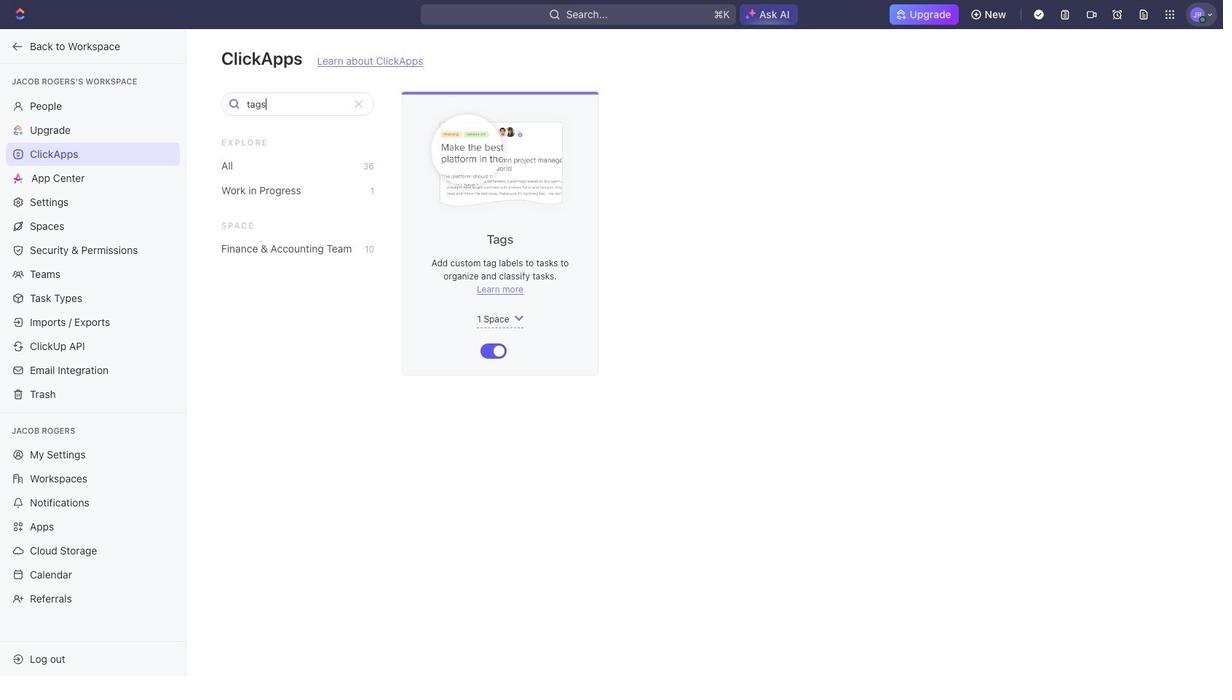 Task type: locate. For each thing, give the bounding box(es) containing it.
Search... text field
[[247, 93, 348, 115]]



Task type: vqa. For each thing, say whether or not it's contained in the screenshot.
task name or type '/' for commands text field
no



